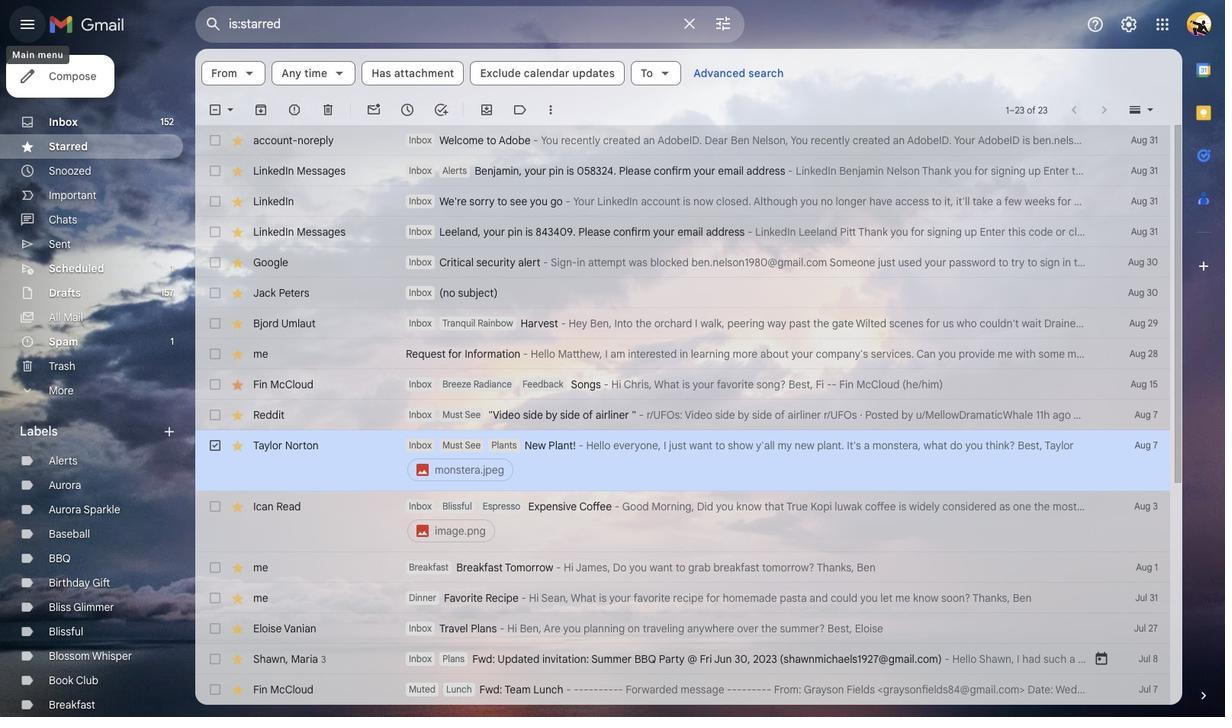 Task type: vqa. For each thing, say whether or not it's contained in the screenshot.


Task type: locate. For each thing, give the bounding box(es) containing it.
1 horizontal spatial just
[[879, 256, 896, 269]]

cell for norton
[[406, 438, 1095, 484]]

15
[[1150, 379, 1159, 390]]

30 up 29
[[1148, 287, 1159, 298]]

1 vertical spatial i
[[605, 347, 608, 361]]

bbq up the birthday
[[49, 552, 71, 566]]

0 vertical spatial plans
[[471, 622, 497, 636]]

linkedin messages
[[253, 164, 346, 178], [253, 225, 346, 239]]

aug 31 right public
[[1132, 195, 1159, 207]]

5 row from the top
[[195, 247, 1226, 278]]

2 aug 7 from the top
[[1135, 440, 1159, 451]]

linkedin messages up peters
[[253, 225, 346, 239]]

your left adobeid
[[955, 134, 976, 147]]

snoozed
[[49, 164, 91, 178]]

(shawnmichaels1927@gmail.com)
[[780, 653, 943, 666]]

mccloud for fwd: team lunch
[[270, 683, 314, 697]]

0 horizontal spatial blissful
[[49, 625, 83, 639]]

1 vertical spatial 30
[[1148, 287, 1159, 298]]

please up attempt
[[579, 225, 611, 239]]

2 horizontal spatial i
[[695, 317, 698, 331]]

2 adobe from the left
[[1195, 134, 1226, 147]]

see up the monstera.jpeg
[[465, 440, 481, 451]]

2 aurora from the top
[[49, 503, 81, 517]]

152
[[161, 116, 174, 127]]

best, left fi
[[789, 378, 814, 392]]

0 horizontal spatial ben,
[[520, 622, 542, 636]]

0 horizontal spatial adobe
[[499, 134, 531, 147]]

you down more icon
[[541, 134, 559, 147]]

blossom
[[49, 650, 90, 663]]

inbox (no subject)
[[409, 286, 498, 300]]

aurora down alerts link
[[49, 479, 81, 492]]

aug 30 for (no subject)
[[1129, 287, 1159, 298]]

2 you from the left
[[791, 134, 809, 147]]

eloise up (shawnmichaels1927@gmail.com)
[[855, 622, 884, 636]]

row containing ican read
[[195, 492, 1171, 553]]

1 cell from the top
[[406, 438, 1095, 484]]

see down breeze radiance
[[465, 409, 481, 421]]

0 vertical spatial hello
[[531, 347, 556, 361]]

1 horizontal spatial 3
[[1154, 501, 1159, 512]]

2 taylor from the left
[[1045, 439, 1075, 453]]

0 horizontal spatial favorite
[[634, 592, 671, 605]]

1 horizontal spatial by
[[1086, 317, 1097, 331]]

0 horizontal spatial taylor
[[253, 439, 283, 453]]

16 row from the top
[[195, 644, 1171, 675]]

confirm up was in the right of the page
[[614, 225, 651, 239]]

2 aug 30 from the top
[[1129, 287, 1159, 298]]

1 row from the top
[[195, 125, 1226, 156]]

1 aug 7 from the top
[[1135, 409, 1159, 421]]

best,
[[789, 378, 814, 392], [1018, 439, 1043, 453], [828, 622, 853, 636]]

1 30 from the top
[[1148, 256, 1159, 268]]

0 vertical spatial bbq
[[49, 552, 71, 566]]

aug 31 down toggle split pane mode icon
[[1132, 134, 1159, 146]]

1 vertical spatial 2023
[[1111, 683, 1135, 697]]

1 31 from the top
[[1150, 134, 1159, 146]]

what right sean,
[[571, 592, 597, 605]]

scenes
[[890, 317, 924, 331]]

1 horizontal spatial lunch
[[534, 683, 564, 697]]

best, down could
[[828, 622, 853, 636]]

2 cell from the top
[[406, 499, 1095, 545]]

1 vertical spatial your
[[574, 195, 595, 208]]

0 vertical spatial 30
[[1148, 256, 1159, 268]]

aug for songs - hi chris, what is your favorite song? best, fi -- fin mccloud (he/him)
[[1131, 379, 1148, 390]]

cell containing expensive coffee
[[406, 499, 1095, 545]]

can
[[917, 347, 936, 361]]

fwd: for fwd: updated invitation: summer bbq party @ fri jun 30, 2023 (shawnmichaels1927@gmail.com) -
[[473, 653, 495, 666]]

just left used
[[879, 256, 896, 269]]

2 see from the top
[[465, 440, 481, 451]]

27
[[1149, 623, 1159, 634]]

(no
[[440, 286, 456, 300]]

address down 'nelson,'
[[747, 164, 786, 178]]

@
[[688, 653, 698, 666]]

messages for inbox
[[297, 225, 346, 239]]

labels heading
[[20, 424, 162, 440]]

jul up jul 27
[[1136, 592, 1148, 604]]

please right 058324.
[[619, 164, 651, 178]]

see for "video side by side of airliner " -
[[465, 409, 481, 421]]

1 horizontal spatial ben,
[[591, 317, 612, 331]]

1 horizontal spatial taylor
[[1045, 439, 1075, 453]]

3 7 from the top
[[1154, 684, 1159, 695]]

1 vertical spatial aug 7
[[1135, 440, 1159, 451]]

taylor down the 'reddit'
[[253, 439, 283, 453]]

snooze image
[[400, 102, 415, 118]]

fin up the 'reddit'
[[253, 378, 268, 392]]

eloise up shawn
[[253, 622, 282, 636]]

0 vertical spatial of
[[1028, 104, 1036, 116]]

11 row from the top
[[195, 431, 1171, 492]]

aug 30 for critical security alert
[[1129, 256, 1159, 268]]

2 google from the left
[[1156, 256, 1191, 269]]

0 vertical spatial address
[[747, 164, 786, 178]]

23 up adobeid
[[1015, 104, 1025, 116]]

1 vertical spatial aug 30
[[1129, 287, 1159, 298]]

created up benjamin, your pin is 058324. please confirm your email address -
[[603, 134, 641, 147]]

sparkle
[[84, 503, 120, 517]]

row containing account-noreply
[[195, 125, 1226, 156]]

trash
[[49, 360, 75, 373]]

aug 31 for inbox welcome to adobe - you recently created an adobeid. dear ben nelson, you recently created an adobeid. your adobeid is ben.nelson1980@gmail.com. the adobe
[[1132, 134, 1159, 146]]

mccloud up the 'reddit'
[[270, 378, 314, 392]]

aug 30 down the profile
[[1129, 256, 1159, 268]]

coldest
[[1119, 317, 1155, 331]]

i right the everyone,
[[664, 439, 667, 453]]

your right go
[[574, 195, 595, 208]]

inbox inside inbox (no subject)
[[409, 287, 432, 298]]

0 vertical spatial please
[[619, 164, 651, 178]]

plants
[[492, 440, 517, 451]]

31 left the
[[1150, 134, 1159, 146]]

of inside row
[[583, 408, 593, 422]]

10 row from the top
[[195, 400, 1171, 431]]

1 horizontal spatial side
[[560, 408, 580, 422]]

2 30 from the top
[[1148, 287, 1159, 298]]

1 horizontal spatial a
[[997, 195, 1003, 208]]

taylor inside 'cell'
[[1045, 439, 1075, 453]]

1 an from the left
[[644, 134, 656, 147]]

by right drained
[[1086, 317, 1097, 331]]

few
[[1005, 195, 1023, 208]]

me down 'bjord'
[[253, 347, 268, 361]]

1 aurora from the top
[[49, 479, 81, 492]]

1 side from the left
[[523, 408, 543, 422]]

8 row from the top
[[195, 339, 1226, 369]]

team
[[505, 683, 531, 697]]

1 vertical spatial favorite
[[634, 592, 671, 605]]

adobeid. left dear
[[658, 134, 702, 147]]

pm
[[1180, 683, 1195, 697]]

to right the profile
[[1165, 195, 1175, 208]]

31 up 27
[[1150, 592, 1159, 604]]

2 fin mccloud from the top
[[253, 683, 314, 697]]

Search mail text field
[[229, 17, 672, 32]]

0 vertical spatial thanks,
[[817, 561, 855, 575]]

row containing linkedin
[[195, 186, 1226, 217]]

1 horizontal spatial alerts
[[443, 165, 467, 176]]

email down the now
[[678, 225, 704, 239]]

0 horizontal spatial of
[[583, 408, 593, 422]]

blissful up blossom
[[49, 625, 83, 639]]

0 horizontal spatial more
[[733, 347, 758, 361]]

0 vertical spatial confirm
[[654, 164, 691, 178]]

1 horizontal spatial plans
[[471, 622, 497, 636]]

1 must from the top
[[443, 409, 463, 421]]

breakfast inside breakfast breakfast tomorrow - hi james, do you want to grab breakfast tomorrow? thanks, ben
[[409, 562, 449, 573]]

0 vertical spatial just
[[879, 256, 896, 269]]

0 vertical spatial linkedin messages
[[253, 164, 346, 178]]

3 row from the top
[[195, 186, 1226, 217]]

1 horizontal spatial thanks,
[[973, 592, 1011, 605]]

0 horizontal spatial google
[[253, 256, 288, 269]]

1 fin mccloud from the top
[[253, 378, 314, 392]]

must for new plant!
[[443, 440, 463, 451]]

vanian
[[284, 622, 317, 636]]

jul for hi sean, what is your favorite recipe for homemade pasta and could you let me know soon? thanks, ben
[[1136, 592, 1148, 604]]

must inside 'cell'
[[443, 440, 463, 451]]

breakfast up dinner
[[409, 562, 449, 573]]

see for new plant! - hello everyone, i just want to show y'all my new plant. it's a monstera, what do you think? best, taylor
[[465, 440, 481, 451]]

to left grab
[[676, 561, 686, 575]]

3 31 from the top
[[1150, 195, 1159, 207]]

2 vertical spatial i
[[664, 439, 667, 453]]

side right "video on the bottom left of page
[[523, 408, 543, 422]]

plans
[[471, 622, 497, 636], [443, 653, 465, 665]]

843409.
[[536, 225, 576, 239]]

sent
[[49, 237, 71, 251]]

delete image
[[321, 102, 336, 118]]

1 aug 30 from the top
[[1129, 256, 1159, 268]]

must see up the monstera.jpeg
[[443, 440, 481, 451]]

aurora for aurora link
[[49, 479, 81, 492]]

aug for benjamin, your pin is 058324. please confirm your email address -
[[1132, 165, 1148, 176]]

fwd: left team
[[480, 683, 503, 697]]

"video
[[489, 408, 521, 422]]

me
[[253, 347, 268, 361], [998, 347, 1013, 361], [1198, 347, 1213, 361], [253, 561, 268, 575], [253, 592, 268, 605], [896, 592, 911, 605]]

is
[[1023, 134, 1031, 147], [567, 164, 575, 178], [683, 195, 691, 208], [526, 225, 533, 239], [683, 378, 690, 392], [599, 592, 607, 605]]

2 more from the left
[[1068, 347, 1093, 361]]

jul 27
[[1135, 623, 1159, 634]]

0 vertical spatial fwd:
[[473, 653, 495, 666]]

me right let
[[896, 592, 911, 605]]

None checkbox
[[208, 163, 223, 179], [208, 194, 223, 209], [208, 224, 223, 240], [208, 316, 223, 331], [208, 377, 223, 392], [208, 499, 223, 514], [208, 560, 223, 576], [208, 591, 223, 606], [208, 621, 223, 637], [208, 652, 223, 667], [208, 682, 223, 698], [208, 163, 223, 179], [208, 194, 223, 209], [208, 224, 223, 240], [208, 316, 223, 331], [208, 377, 223, 392], [208, 499, 223, 514], [208, 560, 223, 576], [208, 591, 223, 606], [208, 621, 223, 637], [208, 652, 223, 667], [208, 682, 223, 698]]

1 vertical spatial what
[[571, 592, 597, 605]]

was
[[629, 256, 648, 269]]

0 vertical spatial see
[[465, 409, 481, 421]]

1 horizontal spatial want
[[690, 439, 713, 453]]

2 an from the left
[[893, 134, 905, 147]]

aug 31 up the profile
[[1132, 165, 1159, 176]]

google left blocke
[[1156, 256, 1191, 269]]

confirm up account
[[654, 164, 691, 178]]

row containing google
[[195, 247, 1226, 278]]

1 messages from the top
[[297, 164, 346, 178]]

aug for inbox welcome to adobe - you recently created an adobeid. dear ben nelson, you recently created an adobeid. your adobeid is ben.nelson1980@gmail.com. the adobe
[[1132, 134, 1148, 146]]

0 horizontal spatial adobeid.
[[658, 134, 702, 147]]

just right the everyone,
[[669, 439, 687, 453]]

dinner
[[409, 592, 437, 604]]

attempt
[[589, 256, 626, 269]]

linkedin messages down account-noreply
[[253, 164, 346, 178]]

matthew,
[[558, 347, 603, 361]]

0 horizontal spatial an
[[644, 134, 656, 147]]

more image
[[543, 102, 559, 118]]

bliss
[[49, 601, 71, 614]]

archive image
[[253, 102, 269, 118]]

grayson
[[804, 683, 845, 697]]

hi left sean,
[[529, 592, 539, 605]]

on
[[628, 622, 640, 636]]

noreply
[[298, 134, 334, 147]]

monstera.jpeg
[[435, 463, 505, 477]]

jul down jul 8
[[1140, 684, 1152, 695]]

1 horizontal spatial address
[[747, 164, 786, 178]]

2 aug 31 from the top
[[1132, 165, 1159, 176]]

row containing eloise vanian
[[195, 614, 1171, 644]]

1 you from the left
[[541, 134, 559, 147]]

aug for inbox (no subject)
[[1129, 287, 1145, 298]]

your
[[525, 164, 547, 178], [694, 164, 716, 178], [1075, 195, 1096, 208], [484, 225, 505, 239], [654, 225, 675, 239], [925, 256, 947, 269], [1087, 256, 1109, 269], [792, 347, 814, 361], [693, 378, 715, 392], [610, 592, 631, 605]]

for left us
[[927, 317, 941, 331]]

alerts inside labels navigation
[[49, 454, 78, 468]]

aug 7 down aug 15
[[1135, 409, 1159, 421]]

created up have at the top right
[[853, 134, 891, 147]]

2 vertical spatial 7
[[1154, 684, 1159, 695]]

2 must see from the top
[[443, 440, 481, 451]]

main content
[[195, 49, 1226, 718]]

aug for inbox we're sorry to see you go - your linkedin account is now closed. although you no longer have access to it, it'll take a few weeks for your public profile to disappear.
[[1132, 195, 1148, 207]]

report spam image
[[287, 102, 302, 118]]

0 vertical spatial cell
[[406, 438, 1095, 484]]

must
[[443, 409, 463, 421], [443, 440, 463, 451]]

main content containing from
[[195, 49, 1226, 718]]

exclude
[[480, 66, 521, 80]]

2 vertical spatial best,
[[828, 622, 853, 636]]

cell containing new plant!
[[406, 438, 1095, 484]]

updates
[[573, 66, 615, 80]]

rainbow
[[478, 318, 513, 329]]

1 vertical spatial blissful
[[49, 625, 83, 639]]

breakfast
[[714, 561, 760, 575]]

aug 31 down the profile
[[1132, 226, 1159, 237]]

1 horizontal spatial 2023
[[1111, 683, 1135, 697]]

1 vertical spatial must
[[443, 440, 463, 451]]

2 horizontal spatial ben
[[1013, 592, 1032, 605]]

ben, left are
[[520, 622, 542, 636]]

1 up 157
[[171, 263, 174, 274]]

1 horizontal spatial bbq
[[635, 653, 657, 666]]

1 horizontal spatial hello
[[587, 439, 611, 453]]

row
[[195, 125, 1226, 156], [195, 156, 1171, 186], [195, 186, 1226, 217], [195, 217, 1171, 247], [195, 247, 1226, 278], [195, 278, 1171, 308], [195, 308, 1226, 339], [195, 339, 1226, 369], [195, 369, 1171, 400], [195, 400, 1171, 431], [195, 431, 1171, 492], [195, 492, 1171, 553], [195, 553, 1171, 583], [195, 583, 1171, 614], [195, 614, 1171, 644], [195, 644, 1171, 675], [195, 675, 1226, 705]]

linkedin messages for inbox
[[253, 225, 346, 239]]

9 row from the top
[[195, 369, 1171, 400]]

anywhere
[[688, 622, 735, 636]]

5 31 from the top
[[1150, 592, 1159, 604]]

blocked
[[651, 256, 689, 269]]

1 up jul 31
[[1155, 562, 1159, 573]]

1 see from the top
[[465, 409, 481, 421]]

0 vertical spatial what
[[655, 378, 680, 392]]

0 horizontal spatial 2023
[[753, 653, 778, 666]]

inbox inside the inbox we're sorry to see you go - your linkedin account is now closed. although you no longer have access to it, it'll take a few weeks for your public profile to disappear.
[[409, 195, 432, 207]]

jul
[[1136, 592, 1148, 604], [1135, 623, 1147, 634], [1139, 653, 1151, 665], [1083, 683, 1097, 697], [1140, 684, 1152, 695]]

the
[[636, 317, 652, 331], [814, 317, 830, 331], [1100, 317, 1116, 331], [762, 622, 778, 636]]

0 vertical spatial aug 7
[[1135, 409, 1159, 421]]

add to tasks image
[[434, 102, 449, 118]]

row containing taylor norton
[[195, 431, 1171, 492]]

1 linkedin messages from the top
[[253, 164, 346, 178]]

aurora
[[49, 479, 81, 492], [49, 503, 81, 517]]

messages up peters
[[297, 225, 346, 239]]

subjec
[[1198, 683, 1226, 697]]

1 vertical spatial fwd:
[[480, 683, 503, 697]]

fwd: left the updated
[[473, 653, 495, 666]]

mccloud down shawn , maria 3
[[270, 683, 314, 697]]

to right welcome at the left of page
[[487, 134, 497, 147]]

about
[[761, 347, 789, 361]]

0 horizontal spatial 23
[[1015, 104, 1025, 116]]

0 horizontal spatial what
[[571, 592, 597, 605]]

pasta
[[780, 592, 807, 605]]

me left with
[[998, 347, 1013, 361]]

ben, left into
[[591, 317, 612, 331]]

calendar event image
[[1095, 652, 1110, 667]]

alerts up aurora link
[[49, 454, 78, 468]]

aug 30
[[1129, 256, 1159, 268], [1129, 287, 1159, 298]]

None checkbox
[[208, 102, 223, 118], [208, 133, 223, 148], [208, 255, 223, 270], [208, 285, 223, 301], [208, 347, 223, 362], [208, 408, 223, 423], [208, 438, 223, 453], [208, 102, 223, 118], [208, 133, 223, 148], [208, 255, 223, 270], [208, 285, 223, 301], [208, 347, 223, 362], [208, 408, 223, 423], [208, 438, 223, 453]]

birthday
[[49, 576, 90, 590]]

clear search image
[[675, 8, 705, 39]]

1 vertical spatial bbq
[[635, 653, 657, 666]]

an up benjamin, your pin is 058324. please confirm your email address -
[[644, 134, 656, 147]]

0 vertical spatial fin mccloud
[[253, 378, 314, 392]]

alerts down welcome at the left of page
[[443, 165, 467, 176]]

planning
[[584, 622, 625, 636]]

1 adobeid. from the left
[[658, 134, 702, 147]]

james,
[[576, 561, 611, 575]]

cell
[[406, 438, 1095, 484], [406, 499, 1095, 545]]

0 horizontal spatial confirm
[[614, 225, 651, 239]]

plans down travel
[[443, 653, 465, 665]]

1 vertical spatial must see
[[443, 440, 481, 451]]

1 7 from the top
[[1154, 409, 1159, 421]]

1 horizontal spatial google
[[1156, 256, 1191, 269]]

1 adobe from the left
[[499, 134, 531, 147]]

advanced search options image
[[708, 8, 739, 39]]

your down do
[[610, 592, 631, 605]]

direct
[[1167, 347, 1195, 361]]

main menu image
[[18, 15, 37, 34]]

over
[[738, 622, 759, 636]]

alerts
[[443, 165, 467, 176], [49, 454, 78, 468]]

reddit
[[253, 408, 285, 422]]

058324.
[[577, 164, 617, 178]]

inbox inside inbox leeland, your pin is 843409. please confirm your email address -
[[409, 226, 432, 237]]

1 horizontal spatial adobeid.
[[908, 134, 952, 147]]

2 7 from the top
[[1154, 440, 1159, 451]]

try
[[1012, 256, 1025, 269]]

1 vertical spatial please
[[579, 225, 611, 239]]

1 google from the left
[[253, 256, 288, 269]]

2 adobeid. from the left
[[908, 134, 952, 147]]

2 row from the top
[[195, 156, 1171, 186]]

blossom whisper
[[49, 650, 132, 663]]

3 inside shawn , maria 3
[[321, 654, 326, 665]]

2023 right 30,
[[753, 653, 778, 666]]

14 row from the top
[[195, 583, 1171, 614]]

sorry
[[470, 195, 495, 208]]

31
[[1150, 134, 1159, 146], [1150, 165, 1159, 176], [1150, 195, 1159, 207], [1150, 226, 1159, 237], [1150, 592, 1159, 604]]

12 row from the top
[[195, 492, 1171, 553]]

1 23 from the left
[[1015, 104, 1025, 116]]

breeze radiance
[[443, 379, 512, 390]]

1 horizontal spatial breakfast
[[409, 562, 449, 573]]

message
[[681, 683, 725, 697]]

want left grab
[[650, 561, 673, 575]]

2 linkedin messages from the top
[[253, 225, 346, 239]]

scheduled link
[[49, 262, 104, 276]]

0 horizontal spatial address
[[706, 225, 745, 239]]

by down feedback
[[546, 408, 558, 422]]

adobe right the
[[1195, 134, 1226, 147]]

scheduled
[[49, 262, 104, 276]]

wed,
[[1056, 683, 1081, 697]]

breakfast inside labels navigation
[[49, 698, 95, 712]]

for right the recipe on the bottom
[[707, 592, 720, 605]]

1 vertical spatial ben,
[[520, 622, 542, 636]]

fwd: for fwd: team lunch - ---------- forwarded message --------- from: grayson fields <graysonfields84@gmail.com> date: wed, jul 5, 2023 at 12:00 pm subjec
[[480, 683, 503, 697]]

1 created from the left
[[603, 134, 641, 147]]

songs
[[571, 378, 601, 392]]

plans right travel
[[471, 622, 497, 636]]

1 horizontal spatial your
[[955, 134, 976, 147]]

28
[[1149, 348, 1159, 360]]

4 aug 31 from the top
[[1132, 226, 1159, 237]]

grab
[[689, 561, 711, 575]]

0 vertical spatial alerts
[[443, 165, 467, 176]]

1 horizontal spatial blissful
[[443, 501, 472, 512]]

1 horizontal spatial favorite
[[717, 378, 754, 392]]

fin mccloud down ,
[[253, 683, 314, 697]]

,
[[286, 652, 288, 666]]

tab list
[[1183, 49, 1226, 663]]

to right try
[[1028, 256, 1038, 269]]

adobeid. up access
[[908, 134, 952, 147]]

starred
[[49, 140, 88, 153]]

lunch right muted
[[446, 684, 472, 695]]

0 horizontal spatial alerts
[[49, 454, 78, 468]]

3 aug 31 from the top
[[1132, 195, 1159, 207]]

1 aug 31 from the top
[[1132, 134, 1159, 146]]

0 horizontal spatial lunch
[[446, 684, 472, 695]]

to
[[487, 134, 497, 147], [498, 195, 508, 208], [932, 195, 942, 208], [1165, 195, 1175, 208], [999, 256, 1009, 269], [1028, 256, 1038, 269], [1075, 256, 1084, 269], [1216, 347, 1226, 361], [716, 439, 726, 453], [676, 561, 686, 575]]

your right used
[[925, 256, 947, 269]]

0 vertical spatial a
[[997, 195, 1003, 208]]

17 row from the top
[[195, 675, 1226, 705]]

15 row from the top
[[195, 614, 1171, 644]]

want left show
[[690, 439, 713, 453]]

1 horizontal spatial best,
[[828, 622, 853, 636]]

your down learning
[[693, 378, 715, 392]]

1 horizontal spatial in
[[680, 347, 689, 361]]

used
[[899, 256, 923, 269]]

aug 15
[[1131, 379, 1159, 390]]

6 row from the top
[[195, 278, 1171, 308]]

confirm
[[654, 164, 691, 178], [614, 225, 651, 239]]

30 left blocke
[[1148, 256, 1159, 268]]

1 must see from the top
[[443, 409, 481, 421]]

1 vertical spatial messages
[[297, 225, 346, 239]]

fwd:
[[473, 653, 495, 666], [480, 683, 503, 697]]

1 vertical spatial fin mccloud
[[253, 683, 314, 697]]

blocke
[[1194, 256, 1226, 269]]

row containing shawn
[[195, 644, 1171, 675]]

want inside 'cell'
[[690, 439, 713, 453]]

bbq left party
[[635, 653, 657, 666]]

aug for "video side by side of airliner " -
[[1135, 409, 1152, 421]]

2 eloise from the left
[[855, 622, 884, 636]]

None search field
[[195, 6, 745, 43]]

inbox welcome to adobe - you recently created an adobeid. dear ben nelson, you recently created an adobeid. your adobeid is ben.nelson1980@gmail.com. the adobe
[[409, 134, 1226, 147]]

inbox inside labels navigation
[[49, 115, 78, 129]]

1 vertical spatial cell
[[406, 499, 1095, 545]]

0 horizontal spatial you
[[541, 134, 559, 147]]

my
[[778, 439, 792, 453]]

jack
[[253, 286, 276, 300]]

7 row from the top
[[195, 308, 1226, 339]]

aug 31 for inbox leeland, your pin is 843409. please confirm your email address -
[[1132, 226, 1159, 237]]

new
[[525, 439, 546, 453]]

2 messages from the top
[[297, 225, 346, 239]]

2 must from the top
[[443, 440, 463, 451]]

ben up could
[[857, 561, 876, 575]]

2 horizontal spatial in
[[1063, 256, 1072, 269]]

google
[[253, 256, 288, 269], [1156, 256, 1191, 269]]

messages down noreply
[[297, 164, 346, 178]]

it,
[[945, 195, 954, 208]]

0 horizontal spatial eloise
[[253, 622, 282, 636]]



Task type: describe. For each thing, give the bounding box(es) containing it.
aug 7 for taylor norton
[[1135, 440, 1159, 451]]

0 vertical spatial 2023
[[753, 653, 778, 666]]

13 row from the top
[[195, 553, 1171, 583]]

7 for fwd: team lunch - ---------- forwarded message --------- from: grayson fields <graysonfields84@gmail.com> date: wed, jul 5, 2023 at 12:00 pm subjec
[[1154, 684, 1159, 695]]

espresso
[[483, 501, 521, 512]]

cell for read
[[406, 499, 1095, 545]]

1 recently from the left
[[561, 134, 601, 147]]

1 horizontal spatial pin
[[549, 164, 564, 178]]

time
[[305, 66, 328, 80]]

hi for ben,
[[508, 622, 517, 636]]

search mail image
[[200, 11, 227, 38]]

expensive coffee -
[[529, 500, 623, 514]]

1 vertical spatial just
[[669, 439, 687, 453]]

mccloud for songs
[[270, 378, 314, 392]]

recipe
[[674, 592, 704, 605]]

aug 28
[[1130, 348, 1159, 360]]

0 horizontal spatial ben
[[731, 134, 750, 147]]

ben.nelson1980@gmail.com
[[692, 256, 828, 269]]

2 created from the left
[[853, 134, 891, 147]]

1 up adobeid
[[1006, 104, 1010, 116]]

your up the now
[[694, 164, 716, 178]]

adobeid
[[978, 134, 1020, 147]]

31 for you recently created an adobeid. dear ben nelson, you recently created an adobeid. your adobeid is ben.nelson1980@gmail.com. the adobe
[[1150, 134, 1159, 146]]

1 vertical spatial thanks,
[[973, 592, 1011, 605]]

jul 8
[[1139, 653, 1159, 665]]

hi for james,
[[564, 561, 574, 575]]

to left show
[[716, 439, 726, 453]]

must see for "video
[[443, 409, 481, 421]]

fin right fi
[[840, 378, 854, 392]]

inbox inside inbox welcome to adobe - you recently created an adobeid. dear ben nelson, you recently created an adobeid. your adobeid is ben.nelson1980@gmail.com. the adobe
[[409, 134, 432, 146]]

to left see
[[498, 195, 508, 208]]

aug 1
[[1137, 562, 1159, 573]]

some
[[1039, 347, 1066, 361]]

2 vertical spatial ben
[[1013, 592, 1032, 605]]

information
[[1096, 347, 1151, 361]]

your left public
[[1075, 195, 1096, 208]]

0 horizontal spatial hello
[[531, 347, 556, 361]]

advanced
[[694, 66, 746, 80]]

7 for "video side by side of airliner " -
[[1154, 409, 1159, 421]]

1 horizontal spatial ben
[[857, 561, 876, 575]]

0 horizontal spatial best,
[[789, 378, 814, 392]]

aug for breakfast breakfast tomorrow - hi james, do you want to grab breakfast tomorrow? thanks, ben
[[1137, 562, 1153, 573]]

0 horizontal spatial i
[[605, 347, 608, 361]]

1 horizontal spatial what
[[655, 378, 680, 392]]

it'll
[[957, 195, 970, 208]]

with
[[1016, 347, 1036, 361]]

blossom whisper link
[[49, 650, 132, 663]]

inbox we're sorry to see you go - your linkedin account is now closed. although you no longer have access to it, it'll take a few weeks for your public profile to disappear.
[[409, 195, 1226, 208]]

your up see
[[525, 164, 547, 178]]

image.png
[[435, 524, 486, 538]]

1 vertical spatial confirm
[[614, 225, 651, 239]]

fin mccloud for songs
[[253, 378, 314, 392]]

2 side from the left
[[560, 408, 580, 422]]

weeks
[[1025, 195, 1056, 208]]

into
[[615, 317, 633, 331]]

support image
[[1087, 15, 1105, 34]]

<graysonfields84@gmail.com>
[[878, 683, 1026, 697]]

fields
[[847, 683, 875, 697]]

alerts inside row
[[443, 165, 467, 176]]

1 vertical spatial address
[[706, 225, 745, 239]]

spam link
[[49, 335, 78, 349]]

must for "video side by side of airliner "
[[443, 409, 463, 421]]

i inside 'cell'
[[664, 439, 667, 453]]

12:00
[[1150, 683, 1177, 697]]

ican read
[[253, 500, 301, 514]]

know
[[914, 592, 939, 605]]

gmail image
[[49, 9, 132, 40]]

0 horizontal spatial pin
[[508, 225, 523, 239]]

1 vertical spatial a
[[864, 439, 870, 453]]

to down stalkin
[[1216, 347, 1226, 361]]

what
[[924, 439, 948, 453]]

2 horizontal spatial best,
[[1018, 439, 1043, 453]]

plant.
[[818, 439, 845, 453]]

aug 7 for reddit
[[1135, 409, 1159, 421]]

summer?
[[780, 622, 825, 636]]

1 more from the left
[[733, 347, 758, 361]]

is right 'chris,'
[[683, 378, 690, 392]]

2 31 from the top
[[1150, 165, 1159, 176]]

drafts link
[[49, 286, 81, 300]]

starred link
[[49, 140, 88, 153]]

labels image
[[513, 102, 528, 118]]

aug for inbox critical security alert - sign-in attempt was blocked ben.nelson1980@gmail.com someone just used your password to try to sign in to your account. google blocke
[[1129, 256, 1145, 268]]

new
[[795, 439, 815, 453]]

orchard
[[655, 317, 693, 331]]

for right weeks
[[1058, 195, 1072, 208]]

everyone,
[[614, 439, 661, 453]]

from button
[[202, 61, 266, 85]]

me down ican
[[253, 561, 268, 575]]

the right into
[[636, 317, 652, 331]]

me up 'eloise vanian'
[[253, 592, 268, 605]]

homemade
[[723, 592, 778, 605]]

0 vertical spatial by
[[1086, 317, 1097, 331]]

jul for ---------- forwarded message --------- from: grayson fields <graysonfields84@gmail.com> date: wed, jul 5, 2023 at 12:00 pm subjec
[[1140, 684, 1152, 695]]

disappear.
[[1178, 195, 1226, 208]]

coffee
[[580, 500, 612, 514]]

4 row from the top
[[195, 217, 1171, 247]]

monstera,
[[873, 439, 921, 453]]

umlaut
[[281, 317, 316, 331]]

2 23 from the left
[[1039, 104, 1048, 116]]

linkedin messages for benjamin,
[[253, 164, 346, 178]]

aug for harvest - hey ben, into the orchard i walk, peering way past the gate wilted scenes for us who couldn't wait drained by the coldest caress, stalkin
[[1130, 318, 1146, 329]]

0 horizontal spatial in
[[577, 256, 586, 269]]

1 eloise from the left
[[253, 622, 282, 636]]

fwd: team lunch - ---------- forwarded message --------- from: grayson fields <graysonfields84@gmail.com> date: wed, jul 5, 2023 at 12:00 pm subjec
[[480, 683, 1226, 697]]

search
[[749, 66, 784, 80]]

hi for sean,
[[529, 592, 539, 605]]

taylor norton
[[253, 439, 319, 453]]

"
[[632, 408, 637, 422]]

31 for your linkedin account is now closed. although you no longer have access to it, it'll take a few weeks for your public profile to disappear.
[[1150, 195, 1159, 207]]

book club
[[49, 674, 98, 688]]

to right sign
[[1075, 256, 1084, 269]]

jul left 5,
[[1083, 683, 1097, 697]]

0 horizontal spatial by
[[546, 408, 558, 422]]

shawn
[[253, 652, 286, 666]]

30,
[[735, 653, 751, 666]]

chats link
[[49, 213, 77, 227]]

shawn , maria 3
[[253, 652, 326, 666]]

1 vertical spatial email
[[678, 225, 704, 239]]

blissful inside labels navigation
[[49, 625, 83, 639]]

30 for critical security alert
[[1148, 256, 1159, 268]]

is left the 843409. on the top of the page
[[526, 225, 533, 239]]

1 down 157
[[171, 336, 174, 347]]

peering
[[728, 317, 765, 331]]

2 recently from the left
[[811, 134, 851, 147]]

the right over
[[762, 622, 778, 636]]

messages for benjamin,
[[297, 164, 346, 178]]

bbq inside labels navigation
[[49, 552, 71, 566]]

1 taylor from the left
[[253, 439, 283, 453]]

drafts
[[49, 286, 81, 300]]

to button
[[631, 61, 682, 85]]

wait
[[1022, 317, 1042, 331]]

0 horizontal spatial want
[[650, 561, 673, 575]]

company's
[[816, 347, 869, 361]]

inbox inside inbox critical security alert - sign-in attempt was blocked ben.nelson1980@gmail.com someone just used your password to try to sign in to your account. google blocke
[[409, 256, 432, 268]]

labels navigation
[[0, 49, 195, 718]]

public
[[1099, 195, 1129, 208]]

to left it,
[[932, 195, 942, 208]]

is left the now
[[683, 195, 691, 208]]

baseball
[[49, 527, 90, 541]]

travel
[[440, 622, 468, 636]]

fin for songs
[[253, 378, 268, 392]]

the left 'coldest'
[[1100, 317, 1116, 331]]

aurora sparkle
[[49, 503, 120, 517]]

31 for hi sean, what is your favorite recipe for homemade pasta and could you let me know soon? thanks, ben
[[1150, 592, 1159, 604]]

way
[[768, 317, 787, 331]]

tranquil rainbow
[[443, 318, 513, 329]]

leeland,
[[440, 225, 481, 239]]

has attachment
[[372, 66, 455, 80]]

bliss glimmer
[[49, 601, 114, 614]]

move to inbox image
[[479, 102, 495, 118]]

breakfast for breakfast
[[49, 698, 95, 712]]

0 horizontal spatial please
[[579, 225, 611, 239]]

jul left 8
[[1139, 653, 1151, 665]]

your right about
[[792, 347, 814, 361]]

to left try
[[999, 256, 1009, 269]]

drained
[[1045, 317, 1083, 331]]

30 for (no subject)
[[1148, 287, 1159, 298]]

your left the account.
[[1087, 256, 1109, 269]]

aug 31 for benjamin, your pin is 058324. please confirm your email address -
[[1132, 165, 1159, 176]]

is left 058324.
[[567, 164, 575, 178]]

aug 31 for inbox we're sorry to see you go - your linkedin account is now closed. although you no longer have access to it, it'll take a few weeks for your public profile to disappear.
[[1132, 195, 1159, 207]]

hi left 'chris,'
[[612, 378, 622, 392]]

wilted
[[856, 317, 887, 331]]

jul for hi ben, are you planning on traveling anywhere over the summer? best, eloise
[[1135, 623, 1147, 634]]

must see for new
[[443, 440, 481, 451]]

fin for fwd: team lunch
[[253, 683, 268, 697]]

8
[[1154, 653, 1159, 665]]

me right direct
[[1198, 347, 1213, 361]]

1 horizontal spatial email
[[719, 164, 744, 178]]

your up security
[[484, 225, 505, 239]]

0 horizontal spatial plans
[[443, 653, 465, 665]]

row containing bjord umlaut
[[195, 308, 1226, 339]]

subject)
[[458, 286, 498, 300]]

1 vertical spatial hello
[[587, 439, 611, 453]]

alert
[[518, 256, 541, 269]]

account
[[641, 195, 681, 208]]

dinner favorite recipe - hi sean, what is your favorite recipe for homemade pasta and could you let me know soon? thanks, ben
[[409, 592, 1032, 605]]

4 31 from the top
[[1150, 226, 1159, 237]]

aurora for aurora sparkle
[[49, 503, 81, 517]]

calendar
[[524, 66, 570, 80]]

breakfast for breakfast breakfast tomorrow - hi james, do you want to grab breakfast tomorrow? thanks, ben
[[409, 562, 449, 573]]

settings image
[[1121, 15, 1139, 34]]

inbox inside 'inbox travel plans - hi ben, are you planning on traveling anywhere over the summer? best, eloise'
[[409, 623, 432, 634]]

think?
[[986, 439, 1016, 453]]

the right past
[[814, 317, 830, 331]]

profile
[[1131, 195, 1162, 208]]

benjamin, your pin is 058324. please confirm your email address -
[[475, 164, 796, 178]]

2 horizontal spatial breakfast
[[457, 561, 503, 575]]

any time button
[[272, 61, 356, 85]]

your down account
[[654, 225, 675, 239]]

toggle split pane mode image
[[1128, 102, 1143, 118]]

is up planning
[[599, 592, 607, 605]]

spam
[[49, 335, 78, 349]]

we're
[[440, 195, 467, 208]]

club
[[76, 674, 98, 688]]

couldn't
[[980, 317, 1020, 331]]

past
[[790, 317, 811, 331]]

who
[[957, 317, 978, 331]]

compose
[[49, 69, 97, 83]]

fin mccloud for fwd:
[[253, 683, 314, 697]]

mccloud down services.
[[857, 378, 900, 392]]

is right adobeid
[[1023, 134, 1031, 147]]

for right request
[[448, 347, 462, 361]]

aug for inbox leeland, your pin is 843409. please confirm your email address -
[[1132, 226, 1148, 237]]

row containing jack peters
[[195, 278, 1171, 308]]

157
[[161, 287, 174, 298]]

inbox leeland, your pin is 843409. please confirm your email address -
[[409, 225, 756, 239]]

0 vertical spatial i
[[695, 317, 698, 331]]

row containing reddit
[[195, 400, 1171, 431]]



